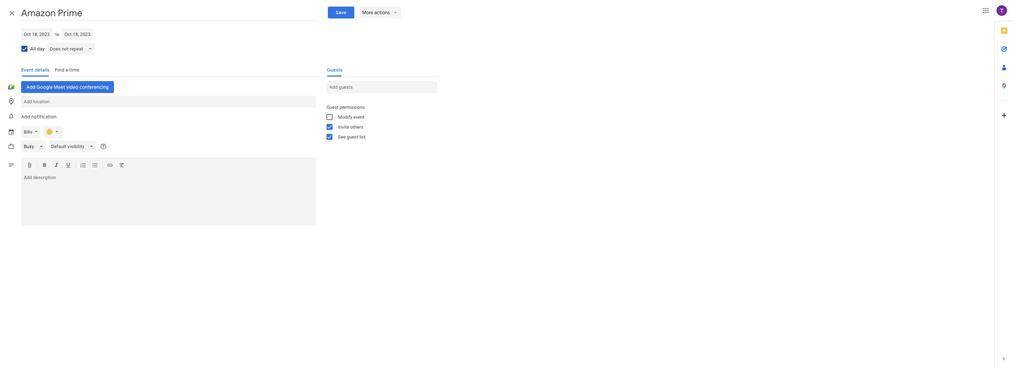Task type: locate. For each thing, give the bounding box(es) containing it.
guest
[[327, 105, 339, 110]]

modify
[[338, 115, 352, 120]]

add notification button
[[18, 109, 59, 125]]

invite others
[[338, 125, 363, 130]]

add
[[21, 114, 30, 120]]

more
[[362, 10, 373, 16]]

bold image
[[41, 162, 48, 170]]

group containing guest permissions
[[321, 102, 437, 142]]

add notification
[[21, 114, 57, 120]]

End date text field
[[65, 30, 91, 38]]

Guests text field
[[329, 81, 435, 93]]

bulleted list image
[[92, 162, 98, 170]]

guest permissions
[[327, 105, 365, 110]]

formatting options toolbar
[[21, 158, 316, 174]]

insert link image
[[107, 162, 113, 170]]

group
[[321, 102, 437, 142]]

Title text field
[[21, 6, 317, 20]]

notification
[[31, 114, 57, 120]]

day
[[37, 46, 45, 52]]

tab list
[[995, 21, 1013, 350]]

None field
[[47, 43, 98, 55], [21, 141, 48, 153], [48, 141, 99, 153], [47, 43, 98, 55], [21, 141, 48, 153], [48, 141, 99, 153]]

save
[[336, 10, 346, 16]]

all day
[[30, 46, 45, 52]]

Start date text field
[[24, 30, 50, 38]]

bills
[[24, 129, 32, 135]]

numbered list image
[[80, 162, 87, 170]]



Task type: vqa. For each thing, say whether or not it's contained in the screenshot.
the 31 within August 31 ELEMENT
no



Task type: describe. For each thing, give the bounding box(es) containing it.
underline image
[[65, 162, 72, 170]]

see
[[338, 134, 346, 140]]

list
[[359, 134, 366, 140]]

invite
[[338, 125, 349, 130]]

permissions
[[340, 105, 365, 110]]

all
[[30, 46, 36, 52]]

others
[[350, 125, 363, 130]]

Description text field
[[21, 175, 316, 225]]

guest
[[347, 134, 358, 140]]

see guest list
[[338, 134, 366, 140]]

event
[[353, 115, 365, 120]]

remove formatting image
[[119, 162, 125, 170]]

to
[[55, 32, 59, 37]]

save button
[[328, 7, 354, 18]]

modify event
[[338, 115, 365, 120]]

more actions arrow_drop_down
[[362, 10, 398, 16]]

Location text field
[[24, 96, 313, 108]]

actions
[[374, 10, 390, 16]]

italic image
[[53, 162, 60, 170]]

arrow_drop_down
[[393, 10, 398, 16]]



